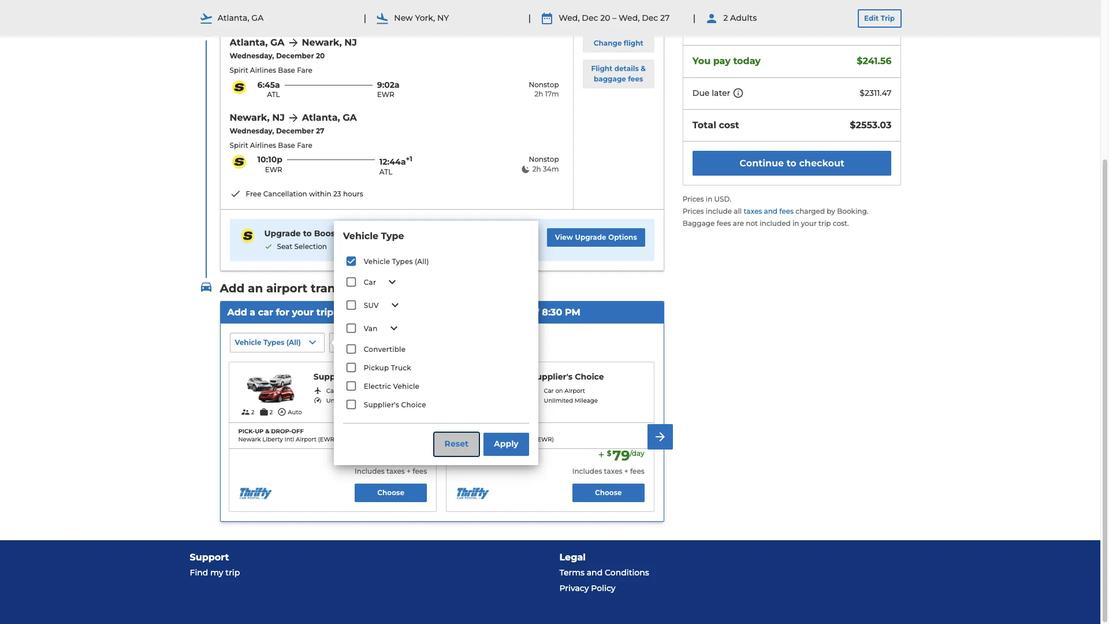 Task type: describe. For each thing, give the bounding box(es) containing it.
2h inside the nonstop 2h 17m
[[535, 90, 543, 98]]

base for newark, nj
[[278, 141, 295, 149]]

types for (
[[263, 338, 285, 347]]

ny
[[437, 13, 449, 23]]

taxes and fees link
[[744, 207, 796, 216]]

off inside button
[[417, 338, 427, 347]]

pay now & save
[[461, 455, 512, 462]]

2 choose button from the left
[[573, 484, 645, 502]]

trip inside prices in usd. prices include all taxes and fees charged by booking . baggage fees are not included in your trip cost.
[[819, 219, 831, 228]]

0 horizontal spatial car
[[326, 387, 336, 395]]

within
[[309, 190, 332, 198]]

change flight link
[[583, 34, 655, 53]]

9:02a ewr
[[377, 80, 400, 99]]

wed, right the –
[[619, 13, 640, 23]]

2 horizontal spatial car
[[544, 387, 554, 395]]

2 horizontal spatial 27
[[661, 13, 670, 23]]

usd.
[[715, 195, 732, 204]]

continue to checkout button
[[693, 151, 892, 176]]

9:02a
[[377, 80, 400, 90]]

supplier's choice image
[[238, 372, 304, 405]]

dec down rental
[[390, 307, 409, 318]]

–
[[613, 13, 617, 23]]

20 for december
[[316, 51, 325, 60]]

2 vertical spatial atlanta,
[[302, 112, 340, 123]]

1 choose button from the left
[[355, 484, 427, 502]]

1 prices from the top
[[683, 195, 704, 204]]

0 horizontal spatial in
[[706, 195, 713, 204]]

0 horizontal spatial upgrade
[[264, 229, 301, 239]]

6:45a atl
[[257, 80, 280, 99]]

terms
[[560, 567, 585, 578]]

fare for atlanta,
[[297, 141, 313, 149]]

number
[[693, 25, 727, 35]]

up to 2 pieces of luggage. image
[[259, 408, 268, 417]]

1 choose from the left
[[377, 488, 405, 497]]

9:30
[[426, 307, 446, 318]]

baggage
[[683, 219, 715, 228]]

upgrade to boost it standard for only
[[264, 229, 425, 239]]

continue
[[740, 158, 784, 169]]

1 (ewr) from the left
[[318, 436, 336, 443]]

0 horizontal spatial off
[[292, 428, 304, 435]]

continue to checkout
[[740, 158, 845, 169]]

support
[[190, 552, 229, 563]]

pay
[[461, 455, 472, 462]]

up to 2 people. image
[[241, 408, 250, 417]]

1 vertical spatial 2h
[[533, 165, 541, 174]]

10:10p
[[257, 155, 282, 165]]

my
[[210, 567, 223, 578]]

vehicle for vehicle types ( all )
[[235, 338, 262, 347]]

dec down trip!
[[507, 307, 526, 318]]

vehicle types (all)
[[364, 257, 429, 266]]

0 vertical spatial car
[[417, 281, 435, 295]]

vehicle types ( all )
[[235, 338, 301, 347]]

save
[[497, 455, 512, 462]]

december for atlanta,
[[276, 126, 314, 135]]

34m
[[543, 165, 559, 174]]

an
[[248, 281, 263, 295]]

taxes inside prices in usd. prices include all taxes and fees charged by booking . baggage fees are not included in your trip cost.
[[744, 207, 762, 216]]

base for atlanta, ga
[[278, 66, 295, 74]]

ewr for 9:02a
[[377, 90, 395, 99]]

pm
[[565, 307, 581, 318]]

0 vertical spatial for
[[391, 229, 403, 239]]

dec up flight
[[642, 13, 658, 23]]

1 horizontal spatial 27
[[528, 307, 540, 318]]

nonstop 2h 17m
[[529, 80, 559, 98]]

it
[[341, 229, 347, 239]]

0 horizontal spatial up
[[255, 428, 264, 435]]

2 adults
[[724, 13, 757, 23]]

cars image
[[199, 280, 213, 294]]

1 on from the left
[[338, 387, 346, 395]]

up inside button
[[369, 338, 379, 347]]

1 vertical spatial atlanta, ga
[[230, 37, 285, 48]]

2 up number of travelers
[[724, 13, 728, 23]]

toggle tooltip image
[[733, 87, 745, 99]]

1 horizontal spatial cancellation
[[349, 242, 393, 251]]

drop- for second choose button
[[489, 428, 509, 435]]

am
[[448, 307, 464, 318]]

fees inside flight details & baggage fees
[[628, 75, 643, 83]]

& inside flight details & baggage fees
[[641, 64, 646, 73]]

2 horizontal spatial pick-
[[456, 428, 473, 435]]

options
[[609, 233, 637, 242]]

trip!
[[485, 281, 510, 295]]

wed, left the –
[[559, 13, 580, 23]]

2 newark from the left
[[456, 436, 479, 443]]

ewr for 10:10p
[[265, 165, 282, 174]]

conditions
[[605, 567, 649, 578]]

1 vertical spatial atlanta,
[[230, 37, 268, 48]]

0 horizontal spatial car
[[258, 307, 273, 318]]

van
[[364, 324, 378, 333]]

and inside prices in usd. prices include all taxes and fees charged by booking . baggage fees are not included in your trip cost.
[[764, 207, 778, 216]]

boost
[[314, 229, 339, 239]]

privacy policy link
[[560, 581, 911, 596]]

2 down the 'trip'
[[887, 25, 892, 35]]

suv
[[364, 301, 379, 310]]

legal
[[560, 552, 586, 563]]

(
[[286, 338, 289, 347]]

edit trip button
[[858, 9, 902, 28]]

0 horizontal spatial taxes
[[387, 467, 405, 476]]

nonstop for nonstop
[[529, 155, 559, 164]]

baggage
[[594, 75, 626, 83]]

included
[[760, 219, 791, 228]]

0 horizontal spatial supplier's
[[314, 372, 355, 382]]

1 newark from the left
[[238, 436, 261, 443]]

pickup truck
[[364, 363, 411, 372]]

include
[[706, 207, 732, 216]]

1 horizontal spatial trip
[[317, 307, 334, 318]]

1 includes from the left
[[355, 467, 385, 476]]

& up pay now & save
[[483, 428, 487, 435]]

pay
[[714, 56, 731, 67]]

vehicle type dialog
[[329, 216, 543, 470]]

total cost
[[693, 120, 740, 131]]

2 car on airport from the left
[[544, 387, 585, 395]]

supplier's choice inside the vehicle type dialog
[[364, 400, 426, 409]]

reset
[[445, 439, 469, 449]]

wed, up 'van'
[[362, 307, 387, 318]]

change flight
[[594, 39, 644, 47]]

1 unlimited mileage from the left
[[326, 397, 380, 404]]

10:10p ewr
[[257, 155, 282, 174]]

/day
[[630, 449, 645, 458]]

0 horizontal spatial for
[[276, 307, 290, 318]]

to up selection
[[303, 229, 312, 239]]

types for (all)
[[392, 257, 413, 266]]

find my trip link
[[190, 565, 541, 581]]

upgrade inside view upgrade options button
[[575, 233, 607, 242]]

0 vertical spatial atlanta, ga
[[218, 13, 264, 23]]

1 horizontal spatial taxes
[[604, 467, 623, 476]]

add an airport transfer or rental car to your trip!
[[220, 281, 510, 295]]

wednesday, for atlanta,
[[230, 51, 274, 60]]

airlines for newark,
[[250, 141, 276, 149]]

transfer
[[311, 281, 358, 295]]

travelers
[[740, 25, 775, 35]]

0 horizontal spatial pick-
[[238, 428, 255, 435]]

2 on from the left
[[556, 387, 563, 395]]

reset button
[[434, 433, 479, 456]]

checkout
[[799, 158, 845, 169]]

pick- inside button
[[351, 338, 369, 347]]

free
[[246, 190, 261, 198]]

2 prices from the top
[[683, 207, 704, 216]]

selection
[[294, 242, 327, 251]]

1 includes taxes + fees from the left
[[355, 467, 427, 476]]

airlines for atlanta,
[[250, 66, 276, 74]]

2 + from the left
[[625, 467, 629, 476]]

2 horizontal spatial off
[[509, 428, 522, 435]]

now
[[474, 455, 490, 462]]

vehicle for vehicle type
[[343, 230, 379, 241]]

1 horizontal spatial newark, nj
[[302, 37, 357, 48]]

spirit airlines-image image for atlanta,
[[230, 80, 248, 94]]

8:30
[[542, 307, 563, 318]]

york,
[[415, 13, 435, 23]]

1 horizontal spatial 20
[[411, 307, 423, 318]]

flight for flight details & baggage fees
[[591, 64, 613, 73]]

to right the am
[[467, 307, 477, 318]]

2 horizontal spatial up
[[473, 428, 481, 435]]

a
[[250, 307, 256, 318]]

1 intl from the left
[[285, 436, 294, 443]]

| for 2 adults
[[693, 13, 696, 24]]

2 choose from the left
[[595, 488, 622, 497]]

find
[[190, 567, 208, 578]]

details
[[615, 64, 639, 73]]

adults
[[731, 13, 757, 23]]

flight
[[624, 39, 644, 47]]

airport
[[266, 281, 308, 295]]

truck
[[391, 363, 411, 372]]

23
[[333, 190, 341, 198]]

0 vertical spatial atlanta,
[[218, 13, 249, 23]]

flight details & baggage fees
[[591, 64, 646, 83]]

& left save
[[491, 455, 495, 462]]

0 horizontal spatial cancellation
[[263, 190, 307, 198]]



Task type: vqa. For each thing, say whether or not it's contained in the screenshot.
Prices to the bottom
yes



Task type: locate. For each thing, give the bounding box(es) containing it.
2 horizontal spatial ga
[[343, 112, 357, 123]]

edit for edit trip
[[865, 14, 879, 23]]

new york, ny
[[394, 13, 449, 23]]

0 horizontal spatial newark,
[[230, 112, 270, 123]]

1 horizontal spatial atl
[[380, 167, 393, 176]]

1 pick-up & drop-off newark liberty intl airport (ewr) from the left
[[238, 428, 336, 443]]

to up 9:30
[[439, 281, 451, 295]]

0 vertical spatial nonstop
[[529, 80, 559, 89]]

27 inside wednesday, december 27 spirit airlines base fare
[[316, 126, 324, 135]]

2 nonstop from the top
[[529, 155, 559, 164]]

1 horizontal spatial pick-
[[351, 338, 369, 347]]

due later
[[693, 88, 731, 98]]

spirit airlines logo image
[[239, 229, 256, 243]]

1 horizontal spatial supplier's
[[364, 400, 399, 409]]

2 unlimited mileage from the left
[[544, 397, 598, 404]]

auto
[[288, 409, 302, 416]]

upgrade up the seat
[[264, 229, 301, 239]]

add for add a car for your trip from wed, dec 20 9:30 am to wed, dec 27 8:30 pm
[[227, 307, 247, 318]]

vehicle down the vehicle type
[[364, 257, 390, 266]]

types left (all)
[[392, 257, 413, 266]]

flight details & baggage fees link
[[583, 60, 655, 88]]

trip left from
[[317, 307, 334, 318]]

upgrade right view
[[575, 233, 607, 242]]

wednesday, inside 'wednesday, december 20 spirit airlines base fare'
[[230, 51, 274, 60]]

1 vertical spatial edit
[[334, 338, 349, 347]]

1 horizontal spatial ga
[[270, 37, 285, 48]]

0 horizontal spatial nj
[[272, 112, 285, 123]]

0 horizontal spatial choice
[[357, 372, 387, 382]]

0 horizontal spatial pick-up & drop-off newark liberty intl airport (ewr)
[[238, 428, 336, 443]]

1 nonstop from the top
[[529, 80, 559, 89]]

newark, up 'wednesday, december 20 spirit airlines base fare'
[[302, 37, 342, 48]]

1 horizontal spatial pick-up & drop-off newark liberty intl airport (ewr)
[[456, 428, 554, 443]]

nonstop for nonstop 2h 17m
[[529, 80, 559, 89]]

ewr inside 9:02a ewr
[[377, 90, 395, 99]]

0 vertical spatial 27
[[661, 13, 670, 23]]

choice inside the vehicle type dialog
[[401, 400, 426, 409]]

$
[[607, 449, 612, 458]]

2 spirit airlines-image image from the top
[[230, 155, 248, 169]]

1 horizontal spatial mileage
[[575, 397, 598, 404]]

3 | from the left
[[693, 13, 696, 24]]

2h left 17m
[[535, 90, 543, 98]]

& right details
[[641, 64, 646, 73]]

2 horizontal spatial and
[[764, 207, 778, 216]]

wednesday, inside wednesday, december 27 spirit airlines base fare
[[230, 126, 274, 135]]

due
[[693, 88, 710, 98]]

add for add an airport transfer or rental car to your trip!
[[220, 281, 245, 295]]

$241.56
[[857, 56, 892, 67]]

apply button
[[484, 433, 529, 456]]

0 vertical spatial edit
[[865, 14, 879, 23]]

flight up baggage
[[591, 64, 613, 73]]

$ 79 /day
[[607, 447, 645, 464]]

cancellation right free
[[263, 190, 307, 198]]

nonstop up 2h 34m
[[529, 155, 559, 164]]

car up 9:30
[[417, 281, 435, 295]]

2 includes from the left
[[573, 467, 602, 476]]

edit left the 'trip'
[[865, 14, 879, 23]]

2 vertical spatial ga
[[343, 112, 357, 123]]

off up apply
[[509, 428, 522, 435]]

dec left the –
[[582, 13, 598, 23]]

and up included
[[764, 207, 778, 216]]

2 includes taxes + fees from the left
[[573, 467, 645, 476]]

types left (
[[263, 338, 285, 347]]

for left only
[[391, 229, 403, 239]]

december up 10:10p
[[276, 126, 314, 135]]

add left "an"
[[220, 281, 245, 295]]

intl up save
[[502, 436, 512, 443]]

1 wednesday, from the top
[[230, 51, 274, 60]]

| for new york, ny
[[364, 13, 367, 24]]

0 horizontal spatial types
[[263, 338, 285, 347]]

car inside the vehicle type dialog
[[364, 278, 376, 287]]

1 vertical spatial base
[[278, 141, 295, 149]]

legal terms and conditions privacy policy
[[560, 552, 649, 593]]

you
[[693, 56, 711, 67]]

wednesday, up 10:10p
[[230, 126, 274, 135]]

1 horizontal spatial intl
[[502, 436, 512, 443]]

flight up number
[[702, 9, 726, 19]]

edit down from
[[334, 338, 349, 347]]

1 horizontal spatial drop-
[[397, 338, 417, 347]]

off down 9:30
[[417, 338, 427, 347]]

and inside "legal terms and conditions privacy policy"
[[587, 567, 603, 578]]

nj
[[345, 37, 357, 48], [272, 112, 285, 123]]

types inside the vehicle type dialog
[[392, 257, 413, 266]]

0 vertical spatial newark, nj
[[302, 37, 357, 48]]

1 vertical spatial newark, nj
[[230, 112, 285, 123]]

fare inside 'wednesday, december 20 spirit airlines base fare'
[[297, 66, 313, 74]]

1 vertical spatial ga
[[270, 37, 285, 48]]

drop- up apply
[[489, 428, 509, 435]]

1 vertical spatial 27
[[316, 126, 324, 135]]

policy
[[591, 583, 616, 593]]

airlines inside wednesday, december 27 spirit airlines base fare
[[250, 141, 276, 149]]

(ewr)
[[318, 436, 336, 443], [536, 436, 554, 443]]

1 horizontal spatial ewr
[[377, 90, 395, 99]]

included image
[[264, 243, 272, 251]]

december for newark,
[[276, 51, 314, 60]]

today
[[734, 56, 761, 67]]

up down up to 2 pieces of luggage. icon on the bottom
[[255, 428, 264, 435]]

2 (ewr) from the left
[[536, 436, 554, 443]]

trip right my
[[226, 567, 240, 578]]

1 vertical spatial and
[[381, 338, 395, 347]]

0 horizontal spatial on
[[338, 387, 346, 395]]

2 vertical spatial trip
[[226, 567, 240, 578]]

1 horizontal spatial nj
[[345, 37, 357, 48]]

2 horizontal spatial taxes
[[744, 207, 762, 216]]

0 vertical spatial add
[[220, 281, 245, 295]]

and up policy
[[587, 567, 603, 578]]

all
[[289, 338, 298, 347]]

2 base from the top
[[278, 141, 295, 149]]

1 vertical spatial nj
[[272, 112, 285, 123]]

1 horizontal spatial choose button
[[573, 484, 645, 502]]

spirit airlines-image image left 6:45a atl
[[230, 80, 248, 94]]

from
[[336, 307, 360, 318]]

newark, down 6:45a atl
[[230, 112, 270, 123]]

intl
[[285, 436, 294, 443], [502, 436, 512, 443]]

car on airport
[[326, 387, 368, 395], [544, 387, 585, 395]]

2 vertical spatial atlanta, ga
[[302, 112, 357, 123]]

flight ticket
[[702, 9, 752, 19]]

supplier's inside the vehicle type dialog
[[364, 400, 399, 409]]

1 horizontal spatial on
[[556, 387, 563, 395]]

spirit airlines-image image
[[230, 80, 248, 94], [230, 155, 248, 169]]

1 horizontal spatial includes taxes + fees
[[573, 467, 645, 476]]

december up 6:45a
[[276, 51, 314, 60]]

wed, dec 20 – wed, dec 27
[[559, 13, 670, 23]]

0 horizontal spatial your
[[292, 307, 314, 318]]

0 horizontal spatial newark
[[238, 436, 261, 443]]

privacy
[[560, 583, 589, 593]]

nonstop
[[529, 80, 559, 89], [529, 155, 559, 164]]

$2311.47
[[860, 88, 892, 98]]

wed, down trip!
[[479, 307, 504, 318]]

and
[[764, 207, 778, 216], [381, 338, 395, 347], [587, 567, 603, 578]]

.
[[867, 207, 869, 216]]

0 vertical spatial ga
[[252, 13, 264, 23]]

0 horizontal spatial drop-
[[271, 428, 292, 435]]

atl down 6:45a
[[267, 90, 280, 99]]

0 vertical spatial in
[[706, 195, 713, 204]]

atl
[[267, 90, 280, 99], [380, 167, 393, 176]]

spirit airlines-image image left 10:10p ewr
[[230, 155, 248, 169]]

1 car on airport from the left
[[326, 387, 368, 395]]

newark up pay
[[456, 436, 479, 443]]

1 vertical spatial airlines
[[250, 141, 276, 149]]

edit pick-up and drop-off button
[[329, 333, 433, 353]]

atl inside 6:45a atl
[[267, 90, 280, 99]]

newark down the up to 2 people. image
[[238, 436, 261, 443]]

2 | from the left
[[528, 13, 531, 24]]

add left the a
[[227, 307, 247, 318]]

airlines inside 'wednesday, december 20 spirit airlines base fare'
[[250, 66, 276, 74]]

2 right the up to 2 people. image
[[251, 409, 255, 416]]

vehicle for vehicle types (all)
[[364, 257, 390, 266]]

0 vertical spatial 2h
[[535, 90, 543, 98]]

fare inside wednesday, december 27 spirit airlines base fare
[[297, 141, 313, 149]]

up up now
[[473, 428, 481, 435]]

vehicle down the a
[[235, 338, 262, 347]]

1 airlines from the top
[[250, 66, 276, 74]]

0 horizontal spatial liberty
[[263, 436, 283, 443]]

2 right up to 2 pieces of luggage. icon on the bottom
[[270, 409, 273, 416]]

pick- up reset
[[456, 428, 473, 435]]

2 horizontal spatial trip
[[819, 219, 831, 228]]

pick-
[[351, 338, 369, 347], [238, 428, 255, 435], [456, 428, 473, 435]]

and up pickup truck
[[381, 338, 395, 347]]

newark, nj up wednesday, december 27 spirit airlines base fare
[[230, 112, 285, 123]]

booking
[[837, 207, 867, 216]]

wednesday, december 27 spirit airlines base fare
[[230, 126, 324, 149]]

trip
[[819, 219, 831, 228], [317, 307, 334, 318], [226, 567, 240, 578]]

nonstop up 17m
[[529, 80, 559, 89]]

flights image
[[199, 24, 213, 38]]

base up 10:10p
[[278, 141, 295, 149]]

0 horizontal spatial ewr
[[265, 165, 282, 174]]

pickup
[[364, 363, 389, 372]]

to inside 'button'
[[787, 158, 797, 169]]

1 vertical spatial atl
[[380, 167, 393, 176]]

vehicle up fee icon
[[343, 230, 379, 241]]

car right the a
[[258, 307, 273, 318]]

1 horizontal spatial (ewr)
[[536, 436, 554, 443]]

unlimited mileage
[[326, 397, 380, 404], [544, 397, 598, 404]]

standard
[[350, 229, 388, 239]]

airlines up 10:10p
[[250, 141, 276, 149]]

1 + from the left
[[407, 467, 411, 476]]

2 horizontal spatial 20
[[601, 13, 611, 23]]

prices in usd. prices include all taxes and fees charged by booking . baggage fees are not included in your trip cost.
[[683, 195, 869, 228]]

1 liberty from the left
[[263, 436, 283, 443]]

support find my trip
[[190, 552, 240, 578]]

upgrade
[[264, 229, 301, 239], [575, 233, 607, 242]]

fare for newark,
[[297, 66, 313, 74]]

apply
[[494, 439, 519, 449]]

prices
[[683, 195, 704, 204], [683, 207, 704, 216]]

and inside button
[[381, 338, 395, 347]]

2 spirit from the top
[[230, 141, 248, 149]]

fee image
[[336, 243, 344, 251]]

2 mileage from the left
[[575, 397, 598, 404]]

wednesday, for newark,
[[230, 126, 274, 135]]

2h
[[535, 90, 543, 98], [533, 165, 541, 174]]

0 vertical spatial spirit
[[230, 66, 248, 74]]

0 horizontal spatial trip
[[226, 567, 240, 578]]

your down 'charged'
[[801, 219, 817, 228]]

20
[[601, 13, 611, 23], [316, 51, 325, 60], [411, 307, 423, 318]]

1 horizontal spatial flight
[[702, 9, 726, 19]]

cost
[[719, 120, 740, 131]]

1 vertical spatial cancellation
[[349, 242, 393, 251]]

your inside prices in usd. prices include all taxes and fees charged by booking . baggage fees are not included in your trip cost.
[[801, 219, 817, 228]]

drop- down automatic transmission. image
[[271, 428, 292, 435]]

or
[[362, 281, 374, 295]]

1 horizontal spatial car on airport
[[544, 387, 585, 395]]

1 horizontal spatial edit
[[865, 14, 879, 23]]

edit for edit pick-up and drop-off
[[334, 338, 349, 347]]

up down 'van'
[[369, 338, 379, 347]]

pick-up & drop-off newark liberty intl airport (ewr) up save
[[456, 428, 554, 443]]

2 intl from the left
[[502, 436, 512, 443]]

0 vertical spatial prices
[[683, 195, 704, 204]]

2 pick-up & drop-off newark liberty intl airport (ewr) from the left
[[456, 428, 554, 443]]

ewr down 9:02a
[[377, 90, 395, 99]]

2 unlimited from the left
[[544, 397, 573, 404]]

0 horizontal spatial includes
[[355, 467, 385, 476]]

1 vertical spatial add
[[227, 307, 247, 318]]

0 vertical spatial nj
[[345, 37, 357, 48]]

trip
[[881, 14, 895, 23]]

in left the 'usd.'
[[706, 195, 713, 204]]

1 unlimited from the left
[[326, 397, 356, 404]]

choice
[[357, 372, 387, 382], [575, 372, 604, 382], [401, 400, 426, 409]]

flight
[[702, 9, 726, 19], [591, 64, 613, 73]]

2 december from the top
[[276, 126, 314, 135]]

pick-up & drop-off newark liberty intl airport (ewr)
[[238, 428, 336, 443], [456, 428, 554, 443]]

trip inside support find my trip
[[226, 567, 240, 578]]

0 horizontal spatial choose
[[377, 488, 405, 497]]

pick- down 'van'
[[351, 338, 369, 347]]

airport
[[347, 387, 368, 395], [565, 387, 585, 395], [296, 436, 317, 443], [514, 436, 534, 443]]

pick- down the up to 2 people. image
[[238, 428, 255, 435]]

airlines up 6:45a
[[250, 66, 276, 74]]

december inside wednesday, december 27 spirit airlines base fare
[[276, 126, 314, 135]]

off
[[417, 338, 427, 347], [292, 428, 304, 435], [509, 428, 522, 435]]

flight for flight ticket
[[702, 9, 726, 19]]

you pay today
[[693, 56, 761, 67]]

2h left 34m
[[533, 165, 541, 174]]

atl inside the 12:44a +1 atl
[[380, 167, 393, 176]]

0 horizontal spatial flight
[[591, 64, 613, 73]]

1 horizontal spatial |
[[528, 13, 531, 24]]

your down airport
[[292, 307, 314, 318]]

+1
[[406, 155, 413, 163]]

2 horizontal spatial choice
[[575, 372, 604, 382]]

1 mileage from the left
[[357, 397, 380, 404]]

drop- inside "edit pick-up and drop-off" button
[[397, 338, 417, 347]]

base inside wednesday, december 27 spirit airlines base fare
[[278, 141, 295, 149]]

0 horizontal spatial +
[[407, 467, 411, 476]]

6:45a
[[257, 80, 280, 90]]

newark, nj up 'wednesday, december 20 spirit airlines base fare'
[[302, 37, 357, 48]]

ewr down 10:10p
[[265, 165, 282, 174]]

for down airport
[[276, 307, 290, 318]]

1 horizontal spatial unlimited
[[544, 397, 573, 404]]

pick-up & drop-off newark liberty intl airport (ewr) down automatic transmission. image
[[238, 428, 336, 443]]

car
[[364, 278, 376, 287], [326, 387, 336, 395], [544, 387, 554, 395]]

automatic transmission. image
[[278, 408, 287, 417]]

to right continue
[[787, 158, 797, 169]]

base inside 'wednesday, december 20 spirit airlines base fare'
[[278, 66, 295, 74]]

choose button
[[355, 484, 427, 502], [573, 484, 645, 502]]

spirit inside 'wednesday, december 20 spirit airlines base fare'
[[230, 66, 248, 74]]

intl down auto
[[285, 436, 294, 443]]

20 for dec
[[601, 13, 611, 23]]

| for wed, dec 20 – wed, dec 27
[[528, 13, 531, 24]]

1 spirit airlines-image image from the top
[[230, 80, 248, 94]]

1 vertical spatial newark,
[[230, 112, 270, 123]]

27
[[661, 13, 670, 23], [316, 126, 324, 135], [528, 307, 540, 318]]

atl down 12:44a
[[380, 167, 393, 176]]

your up the am
[[454, 281, 482, 295]]

0 vertical spatial types
[[392, 257, 413, 266]]

terms and conditions link
[[560, 565, 911, 581]]

1 horizontal spatial off
[[417, 338, 427, 347]]

spirit airlines-image image for newark,
[[230, 155, 248, 169]]

flight inside flight details & baggage fees
[[591, 64, 613, 73]]

1 vertical spatial your
[[454, 281, 482, 295]]

1 december from the top
[[276, 51, 314, 60]]

vehicle down truck
[[393, 382, 420, 391]]

1 horizontal spatial types
[[392, 257, 413, 266]]

ewr
[[377, 90, 395, 99], [265, 165, 282, 174]]

0 horizontal spatial newark, nj
[[230, 112, 285, 123]]

& down up to 2 pieces of luggage. icon on the bottom
[[265, 428, 270, 435]]

charged
[[796, 207, 825, 216]]

1 base from the top
[[278, 66, 295, 74]]

1 fare from the top
[[297, 66, 313, 74]]

2 horizontal spatial supplier's
[[531, 372, 573, 382]]

cancellation down the vehicle type
[[349, 242, 393, 251]]

total
[[693, 120, 717, 131]]

spirit for atlanta, ga
[[230, 66, 248, 74]]

drop- for second choose button from the right
[[271, 428, 292, 435]]

drop- up truck
[[397, 338, 417, 347]]

0 vertical spatial your
[[801, 219, 817, 228]]

2 vertical spatial your
[[292, 307, 314, 318]]

2 fare from the top
[[297, 141, 313, 149]]

1 vertical spatial in
[[793, 219, 799, 228]]

20 inside 'wednesday, december 20 spirit airlines base fare'
[[316, 51, 325, 60]]

0 vertical spatial atl
[[267, 90, 280, 99]]

1 horizontal spatial in
[[793, 219, 799, 228]]

view
[[555, 233, 573, 242]]

trip down by
[[819, 219, 831, 228]]

seat selection
[[277, 242, 327, 251]]

2 wednesday, from the top
[[230, 126, 274, 135]]

12:44a +1 atl
[[380, 155, 413, 176]]

december inside 'wednesday, december 20 spirit airlines base fare'
[[276, 51, 314, 60]]

only
[[405, 229, 423, 239]]

spirit for newark, nj
[[230, 141, 248, 149]]

unlimited
[[326, 397, 356, 404], [544, 397, 573, 404]]

by
[[827, 207, 836, 216]]

0 vertical spatial newark,
[[302, 37, 342, 48]]

0 vertical spatial december
[[276, 51, 314, 60]]

base up 6:45a
[[278, 66, 295, 74]]

1 horizontal spatial choice
[[401, 400, 426, 409]]

0 horizontal spatial mileage
[[357, 397, 380, 404]]

wednesday, up 6:45a
[[230, 51, 274, 60]]

0 vertical spatial trip
[[819, 219, 831, 228]]

12:44a
[[380, 157, 406, 167]]

liberty up pay now & save
[[480, 436, 501, 443]]

2 liberty from the left
[[480, 436, 501, 443]]

are
[[733, 219, 744, 228]]

spirit inside wednesday, december 27 spirit airlines base fare
[[230, 141, 248, 149]]

drop-
[[397, 338, 417, 347], [271, 428, 292, 435], [489, 428, 509, 435]]

base
[[278, 66, 295, 74], [278, 141, 295, 149]]

1 | from the left
[[364, 13, 367, 24]]

2 airlines from the top
[[250, 141, 276, 149]]

ewr inside 10:10p ewr
[[265, 165, 282, 174]]

liberty down up to 2 pieces of luggage. icon on the bottom
[[263, 436, 283, 443]]

1 vertical spatial december
[[276, 126, 314, 135]]

2 horizontal spatial drop-
[[489, 428, 509, 435]]

fees
[[628, 75, 643, 83], [780, 207, 794, 216], [717, 219, 731, 228], [413, 467, 427, 476], [630, 467, 645, 476]]

off down auto
[[292, 428, 304, 435]]

in down 'charged'
[[793, 219, 799, 228]]

1 spirit from the top
[[230, 66, 248, 74]]



